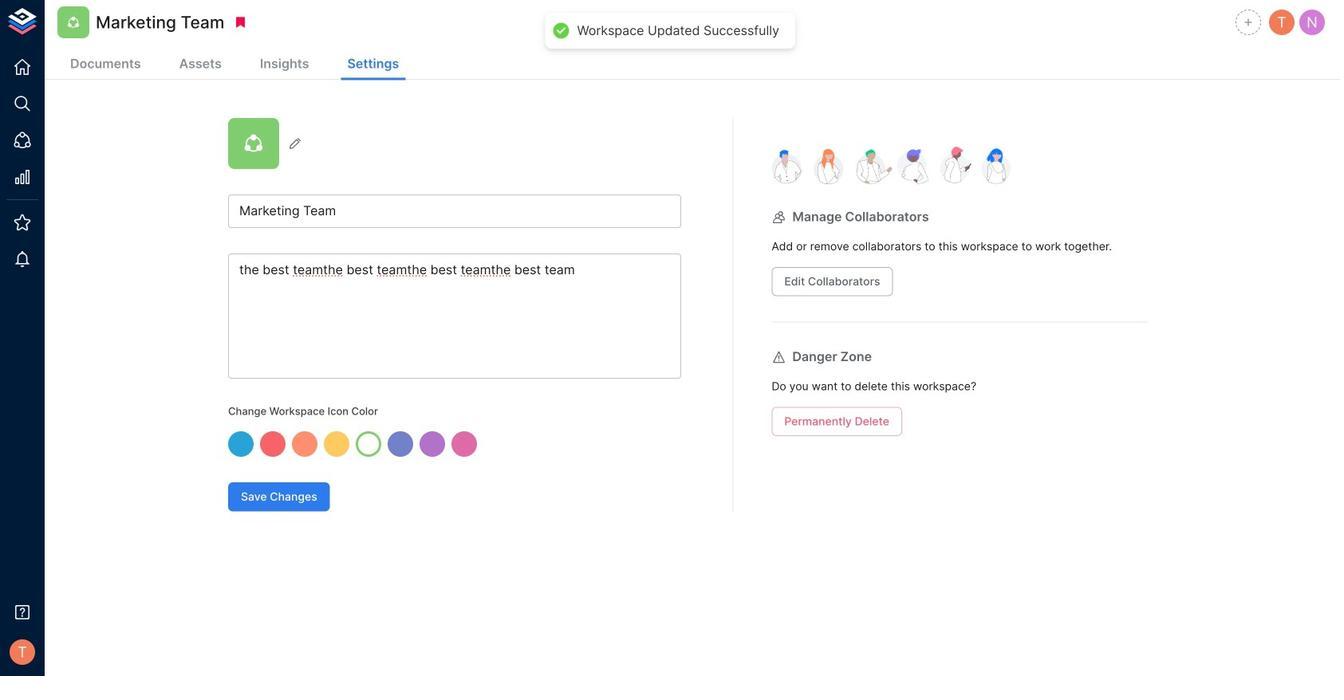 Task type: vqa. For each thing, say whether or not it's contained in the screenshot.
Remove Favorite image
no



Task type: describe. For each thing, give the bounding box(es) containing it.
Workspace notes are visible to all members and guests. text field
[[228, 254, 681, 379]]



Task type: locate. For each thing, give the bounding box(es) containing it.
status
[[577, 22, 779, 39]]

Workspace Name text field
[[228, 195, 681, 228]]

remove bookmark image
[[233, 15, 248, 30]]



